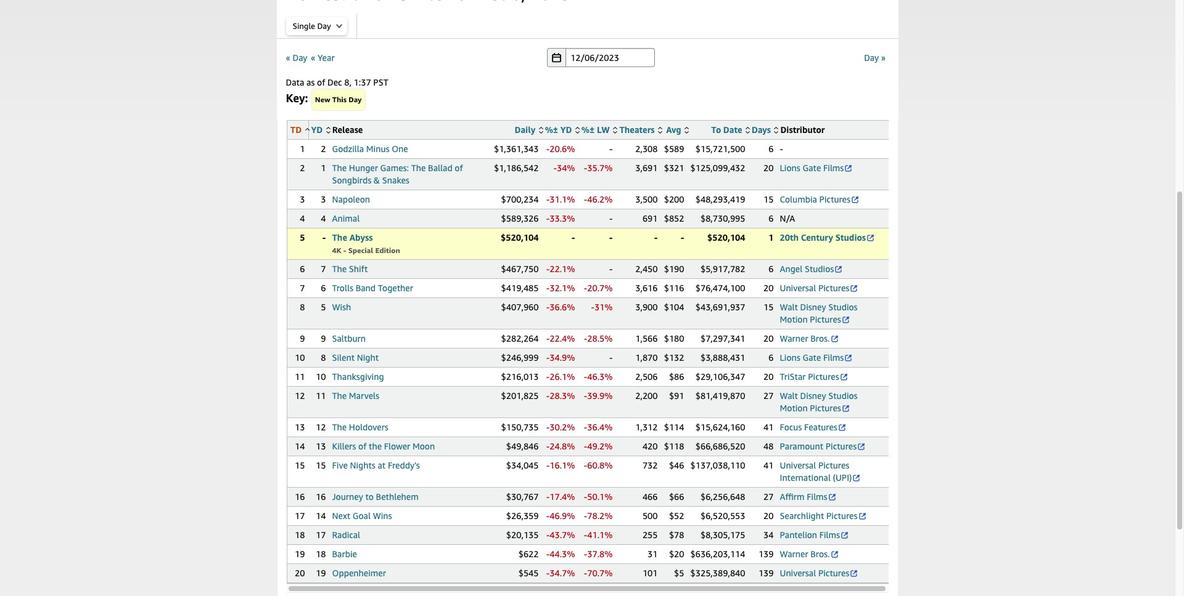 Task type: locate. For each thing, give the bounding box(es) containing it.
studios for 1
[[835, 232, 866, 243]]

0 horizontal spatial 2
[[300, 163, 305, 173]]

lions up tristar
[[780, 353, 800, 363]]

-43.7%
[[546, 530, 575, 541]]

universal pictures for 20
[[780, 283, 849, 294]]

22.1%
[[550, 264, 575, 274]]

0 vertical spatial 7
[[321, 264, 326, 274]]

20 right $76,474,100
[[764, 283, 774, 294]]

24.8%
[[550, 442, 575, 452]]

$48,293,419
[[695, 194, 745, 205]]

1 vertical spatial universal pictures link
[[780, 569, 859, 579]]

-32.1%
[[546, 283, 575, 294]]

1 lions from the top
[[780, 163, 800, 173]]

$132
[[664, 353, 684, 363]]

8 left 5 wish
[[300, 302, 305, 313]]

1 139 from the top
[[758, 549, 774, 560]]

lions down 6 - at the top right
[[780, 163, 800, 173]]

2 vertical spatial 1
[[769, 232, 774, 243]]

0 horizontal spatial yd
[[311, 125, 323, 135]]

2 walt disney studios motion pictures from the top
[[780, 391, 858, 414]]

pictures for $6,520,553
[[826, 511, 858, 522]]

1 horizontal spatial 4
[[321, 213, 326, 224]]

1 vertical spatial motion
[[780, 403, 808, 414]]

1 $520,104 from the left
[[501, 232, 539, 243]]

warner bros. link for 139
[[780, 549, 839, 560]]

1 horizontal spatial 1
[[321, 163, 326, 173]]

2 motion from the top
[[780, 403, 808, 414]]

studios down tristar pictures 'link'
[[828, 391, 858, 401]]

- for -16.1%
[[546, 461, 550, 471]]

2 27 from the top
[[764, 492, 774, 503]]

1 vertical spatial disney
[[800, 391, 826, 401]]

0 horizontal spatial %±
[[545, 125, 558, 135]]

calendar image
[[552, 53, 561, 63]]

« day « year
[[286, 52, 335, 63]]

day left « year link
[[293, 52, 307, 63]]

1 motion from the top
[[780, 315, 808, 325]]

to
[[365, 492, 374, 503]]

1 vertical spatial warner
[[780, 549, 808, 560]]

11 left 10 thanksgiving
[[295, 372, 305, 382]]

0 horizontal spatial 13
[[295, 422, 305, 433]]

9 for 9 saltburn
[[321, 334, 326, 344]]

- for -34%
[[553, 163, 557, 173]]

$15,721,500
[[695, 144, 745, 154]]

five nights at freddy's link
[[332, 461, 420, 471]]

1,312
[[635, 422, 658, 433]]

lions gate films for 6
[[780, 353, 844, 363]]

2 139 from the top
[[758, 569, 774, 579]]

2 horizontal spatial of
[[455, 163, 463, 173]]

12 for 12
[[295, 391, 305, 401]]

affirm films
[[780, 492, 827, 503]]

warner for 20
[[780, 334, 808, 344]]

yd up 20.6%
[[560, 125, 572, 135]]

shift
[[349, 264, 368, 274]]

34.7%
[[550, 569, 575, 579]]

4 left animal link
[[321, 213, 326, 224]]

1 horizontal spatial 16
[[316, 492, 326, 503]]

- for -46.9%
[[546, 511, 550, 522]]

year
[[318, 52, 335, 63]]

1 vertical spatial lions
[[780, 353, 800, 363]]

11 down 10 thanksgiving
[[316, 391, 326, 401]]

of left the
[[358, 442, 367, 452]]

gate up tristar pictures 'link'
[[803, 353, 821, 363]]

28.3%
[[550, 391, 575, 401]]

0 horizontal spatial 12
[[295, 391, 305, 401]]

19 oppenheimer
[[316, 569, 386, 579]]

lions gate films link up tristar pictures 'link'
[[780, 353, 853, 363]]

0 vertical spatial 14
[[295, 442, 305, 452]]

14 left 'killers' at the bottom left of page
[[295, 442, 305, 452]]

1 3 from the left
[[300, 194, 305, 205]]

4 for 4
[[300, 213, 305, 224]]

the for 7 the shift
[[332, 264, 347, 274]]

0 horizontal spatial 7
[[300, 283, 305, 294]]

1 vertical spatial gate
[[803, 353, 821, 363]]

1 vertical spatial 19
[[316, 569, 326, 579]]

data as of dec 8, 1:37 pst
[[286, 77, 388, 88]]

2 horizontal spatial 1
[[769, 232, 774, 243]]

1 warner bros. link from the top
[[780, 334, 839, 344]]

49.2%
[[587, 442, 613, 452]]

films down the searchlight pictures "link"
[[819, 530, 840, 541]]

9 for 9
[[300, 334, 305, 344]]

2 9 from the left
[[321, 334, 326, 344]]

1 horizontal spatial 17
[[316, 530, 326, 541]]

1 vertical spatial bros.
[[810, 549, 830, 560]]

0 vertical spatial universal pictures
[[780, 283, 849, 294]]

bros. down pantelion films link
[[810, 549, 830, 560]]

$589
[[664, 144, 684, 154]]

universal down pantelion
[[780, 569, 816, 579]]

- for -20.6%
[[546, 144, 550, 154]]

9
[[300, 334, 305, 344], [321, 334, 326, 344]]

27 right $81,419,870
[[764, 391, 774, 401]]

19
[[295, 549, 305, 560], [316, 569, 326, 579]]

walt disney studios motion pictures for 15
[[780, 302, 858, 325]]

1 27 from the top
[[764, 391, 774, 401]]

universal pictures for 139
[[780, 569, 849, 579]]

1 lions gate films from the top
[[780, 163, 844, 173]]

walt disney studios motion pictures link up features
[[780, 391, 858, 414]]

yd left release
[[311, 125, 323, 135]]

1 vertical spatial lions gate films link
[[780, 353, 853, 363]]

the up 'killers' at the bottom left of page
[[332, 422, 347, 433]]

pictures inside universal pictures international (upi)
[[818, 461, 849, 471]]

pictures
[[819, 194, 850, 205], [818, 283, 849, 294], [810, 315, 841, 325], [808, 372, 839, 382], [810, 403, 841, 414], [826, 442, 857, 452], [818, 461, 849, 471], [826, 511, 858, 522], [818, 569, 849, 579]]

1 horizontal spatial 7
[[321, 264, 326, 274]]

41 for focus features
[[764, 422, 774, 433]]

2 for 2 godzilla minus one
[[321, 144, 326, 154]]

universal pictures link for 139
[[780, 569, 859, 579]]

7 for 7 the shift
[[321, 264, 326, 274]]

1 vertical spatial universal
[[780, 461, 816, 471]]

- for -33.3%
[[546, 213, 550, 224]]

0 vertical spatial walt disney studios motion pictures link
[[780, 302, 858, 325]]

0 vertical spatial warner bros.
[[780, 334, 830, 344]]

0 vertical spatial gate
[[803, 163, 821, 173]]

walt disney studios motion pictures up features
[[780, 391, 858, 414]]

13 left 'killers' at the bottom left of page
[[316, 442, 326, 452]]

1 41 from the top
[[764, 422, 774, 433]]

1 vertical spatial 7
[[300, 283, 305, 294]]

0 vertical spatial warner
[[780, 334, 808, 344]]

day left dropdown icon
[[317, 21, 331, 31]]

0 horizontal spatial of
[[317, 77, 325, 88]]

0 vertical spatial walt disney studios motion pictures
[[780, 302, 858, 325]]

20.6%
[[550, 144, 575, 154]]

2 universal pictures link from the top
[[780, 569, 859, 579]]

-22.1%
[[546, 264, 575, 274]]

« up data
[[286, 52, 290, 63]]

$116
[[664, 283, 684, 294]]

saltburn
[[332, 334, 366, 344]]

1 bros. from the top
[[810, 334, 830, 344]]

0 vertical spatial 27
[[764, 391, 774, 401]]

universal down angel on the top of the page
[[780, 283, 816, 294]]

3 left 3 napoleon
[[300, 194, 305, 205]]

gate for 6
[[803, 353, 821, 363]]

n/a
[[780, 213, 795, 224]]

2 3 from the left
[[321, 194, 326, 205]]

$467,750
[[501, 264, 539, 274]]

pantelion
[[780, 530, 817, 541]]

- for -31%
[[591, 302, 594, 313]]

gate for 20
[[803, 163, 821, 173]]

2 4 from the left
[[321, 213, 326, 224]]

31
[[648, 549, 658, 560]]

1 vertical spatial 11
[[316, 391, 326, 401]]

studios right century
[[835, 232, 866, 243]]

1 horizontal spatial 9
[[321, 334, 326, 344]]

-41.1%
[[584, 530, 613, 541]]

1 vertical spatial 10
[[316, 372, 326, 382]]

0 vertical spatial of
[[317, 77, 325, 88]]

warner down pantelion
[[780, 549, 808, 560]]

34.9%
[[550, 353, 575, 363]]

barbie
[[332, 549, 357, 560]]

the for - the abyss 4k - special edition
[[332, 232, 347, 243]]

of for 1:37
[[317, 77, 325, 88]]

17.4%
[[550, 492, 575, 503]]

0 vertical spatial universal
[[780, 283, 816, 294]]

universal inside universal pictures international (upi)
[[780, 461, 816, 471]]

1 horizontal spatial 5
[[321, 302, 326, 313]]

20 up 34
[[764, 511, 774, 522]]

2 %± from the left
[[581, 125, 595, 135]]

walt for 27
[[780, 391, 798, 401]]

1
[[300, 144, 305, 154], [321, 163, 326, 173], [769, 232, 774, 243]]

18 left 17 radical
[[295, 530, 305, 541]]

$520,104 down $589,326
[[501, 232, 539, 243]]

- for -22.4%
[[546, 334, 550, 344]]

14 for 14 next goal wins
[[316, 511, 326, 522]]

1 horizontal spatial 13
[[316, 442, 326, 452]]

0 horizontal spatial 17
[[295, 511, 305, 522]]

10 for 10
[[295, 353, 305, 363]]

3 universal from the top
[[780, 569, 816, 579]]

2 warner from the top
[[780, 549, 808, 560]]

journey
[[332, 492, 363, 503]]

-30.2%
[[546, 422, 575, 433]]

2 16 from the left
[[316, 492, 326, 503]]

universal for 139
[[780, 569, 816, 579]]

1 horizontal spatial %±
[[581, 125, 595, 135]]

0 horizontal spatial 1
[[300, 144, 305, 154]]

9 left 9 saltburn
[[300, 334, 305, 344]]

- for -78.2%
[[584, 511, 587, 522]]

bethlehem
[[376, 492, 419, 503]]

1 universal pictures link from the top
[[780, 283, 859, 294]]

angel studios
[[780, 264, 834, 274]]

0 horizontal spatial $520,104
[[501, 232, 539, 243]]

the down 10 thanksgiving
[[332, 391, 347, 401]]

1 16 from the left
[[295, 492, 305, 503]]

- for -26.1%
[[546, 372, 550, 382]]

8 for 8
[[300, 302, 305, 313]]

8 for 8 silent night
[[321, 353, 326, 363]]

0 horizontal spatial 16
[[295, 492, 305, 503]]

- for -17.4%
[[546, 492, 550, 503]]

columbia
[[780, 194, 817, 205]]

warner bros. link up tristar pictures
[[780, 334, 839, 344]]

lions gate films
[[780, 163, 844, 173], [780, 353, 844, 363]]

1 %± from the left
[[545, 125, 558, 135]]

lions gate films up tristar pictures 'link'
[[780, 353, 844, 363]]

lions gate films link
[[780, 163, 853, 173], [780, 353, 853, 363]]

1 lions gate films link from the top
[[780, 163, 853, 173]]

18 left barbie link
[[316, 549, 326, 560]]

universal pictures international (upi)
[[780, 461, 852, 483]]

18 for 18 barbie
[[316, 549, 326, 560]]

1 vertical spatial 17
[[316, 530, 326, 541]]

2 lions gate films from the top
[[780, 353, 844, 363]]

2 universal pictures from the top
[[780, 569, 849, 579]]

1 disney from the top
[[800, 302, 826, 313]]

7 left trolls
[[300, 283, 305, 294]]

11 for 11
[[295, 372, 305, 382]]

0 horizontal spatial 9
[[300, 334, 305, 344]]

trolls
[[332, 283, 353, 294]]

6 down 'days' link
[[769, 144, 774, 154]]

16 for 16 journey to bethlehem
[[316, 492, 326, 503]]

$5,917,782
[[701, 264, 745, 274]]

17 radical
[[316, 530, 360, 541]]

- for -32.1%
[[546, 283, 550, 294]]

41
[[764, 422, 774, 433], [764, 461, 774, 471]]

- for -36.4%
[[584, 422, 587, 433]]

$407,960
[[501, 302, 539, 313]]

12 left the holdovers link
[[316, 422, 326, 433]]

27 for walt disney studios motion pictures
[[764, 391, 774, 401]]

walt disney studios motion pictures down angel studios link
[[780, 302, 858, 325]]

motion for 15
[[780, 315, 808, 325]]

1 left godzilla
[[300, 144, 305, 154]]

1 horizontal spatial 3
[[321, 194, 326, 205]]

3 for 3 napoleon
[[321, 194, 326, 205]]

searchlight pictures
[[780, 511, 858, 522]]

1 left 20th
[[769, 232, 774, 243]]

1 horizontal spatial 12
[[316, 422, 326, 433]]

2,200
[[635, 391, 658, 401]]

20 for tristar pictures
[[764, 372, 774, 382]]

41 up 48
[[764, 422, 774, 433]]

2 universal from the top
[[780, 461, 816, 471]]

the holdovers link
[[332, 422, 388, 433]]

- for -41.1%
[[584, 530, 587, 541]]

abyss
[[349, 232, 373, 243]]

2 warner bros. from the top
[[780, 549, 830, 560]]

$589,326
[[501, 213, 539, 224]]

1 walt from the top
[[780, 302, 798, 313]]

disney for 15
[[800, 302, 826, 313]]

2 vertical spatial universal
[[780, 569, 816, 579]]

$8,730,995
[[701, 213, 745, 224]]

warner bros. link down pantelion films
[[780, 549, 839, 560]]

36.6%
[[550, 302, 575, 313]]

0 vertical spatial 5
[[300, 232, 305, 243]]

0 vertical spatial 139
[[758, 549, 774, 560]]

0 vertical spatial 12
[[295, 391, 305, 401]]

of right as
[[317, 77, 325, 88]]

0 horizontal spatial 18
[[295, 530, 305, 541]]

9 left 'saltburn' link
[[321, 334, 326, 344]]

$180
[[664, 334, 684, 344]]

2 walt disney studios motion pictures link from the top
[[780, 391, 858, 414]]

- for -50.1%
[[584, 492, 587, 503]]

35.7%
[[587, 163, 613, 173]]

1 warner bros. from the top
[[780, 334, 830, 344]]

one
[[392, 144, 408, 154]]

2 lions gate films link from the top
[[780, 353, 853, 363]]

%± up -20.6%
[[545, 125, 558, 135]]

13 killers of the flower moon
[[316, 442, 435, 452]]

bros. up tristar pictures 'link'
[[810, 334, 830, 344]]

%± left lw
[[581, 125, 595, 135]]

universal up international
[[780, 461, 816, 471]]

motion down angel on the top of the page
[[780, 315, 808, 325]]

4 left 4 animal
[[300, 213, 305, 224]]

pictures for $29,106,347
[[808, 372, 839, 382]]

0 vertical spatial bros.
[[810, 334, 830, 344]]

new
[[315, 95, 330, 104]]

1 vertical spatial of
[[455, 163, 463, 173]]

0 vertical spatial 11
[[295, 372, 305, 382]]

5 for 5
[[300, 232, 305, 243]]

5 left the abyss link
[[300, 232, 305, 243]]

19 left 18 barbie
[[295, 549, 305, 560]]

1 vertical spatial 27
[[764, 492, 774, 503]]

2 disney from the top
[[800, 391, 826, 401]]

motion up the focus
[[780, 403, 808, 414]]

13 for 13 killers of the flower moon
[[316, 442, 326, 452]]

1 9 from the left
[[300, 334, 305, 344]]

2 $520,104 from the left
[[707, 232, 745, 243]]

1 horizontal spatial 2
[[321, 144, 326, 154]]

13 left 12 the holdovers
[[295, 422, 305, 433]]

1 horizontal spatial «
[[311, 52, 315, 63]]

the up songbirds
[[332, 163, 347, 173]]

0 horizontal spatial 14
[[295, 442, 305, 452]]

$6,520,553
[[701, 511, 745, 522]]

1 vertical spatial 13
[[316, 442, 326, 452]]

of inside the 1 the hunger games: the ballad of songbirds & snakes
[[455, 163, 463, 173]]

walt disney studios motion pictures link down angel studios link
[[780, 302, 858, 325]]

paramount
[[780, 442, 823, 452]]

139 for warner bros.
[[758, 549, 774, 560]]

0 horizontal spatial 3
[[300, 194, 305, 205]]

wish
[[332, 302, 351, 313]]

3 up 4 animal
[[321, 194, 326, 205]]

2 41 from the top
[[764, 461, 774, 471]]

1 walt disney studios motion pictures from the top
[[780, 302, 858, 325]]

5 left the 'wish'
[[321, 302, 326, 313]]

warner bros. for 20
[[780, 334, 830, 344]]

- for -28.3%
[[546, 391, 550, 401]]

lions for 6
[[780, 353, 800, 363]]

focus features
[[780, 422, 837, 433]]

10 up the 11 the marvels
[[316, 372, 326, 382]]

the inside - the abyss 4k - special edition
[[332, 232, 347, 243]]

2 gate from the top
[[803, 353, 821, 363]]

of right ballad
[[455, 163, 463, 173]]

0 horizontal spatial 5
[[300, 232, 305, 243]]

disney down angel studios link
[[800, 302, 826, 313]]

0 vertical spatial 2
[[321, 144, 326, 154]]

tristar pictures
[[780, 372, 839, 382]]

lions gate films for 20
[[780, 163, 844, 173]]

1 vertical spatial 14
[[316, 511, 326, 522]]

1 vertical spatial 41
[[764, 461, 774, 471]]

gate up the columbia pictures
[[803, 163, 821, 173]]

2 vertical spatial of
[[358, 442, 367, 452]]

27 left affirm
[[764, 492, 774, 503]]

1 universal from the top
[[780, 283, 816, 294]]

14 left next
[[316, 511, 326, 522]]

$520,104 down the "$8,730,995"
[[707, 232, 745, 243]]

-60.8%
[[584, 461, 613, 471]]

1 walt disney studios motion pictures link from the top
[[780, 302, 858, 325]]

1 vertical spatial 12
[[316, 422, 326, 433]]

next goal wins link
[[332, 511, 392, 522]]

universal pictures down angel studios link
[[780, 283, 849, 294]]

0 vertical spatial motion
[[780, 315, 808, 325]]

angel
[[780, 264, 802, 274]]

- for -46.2%
[[584, 194, 587, 205]]

0 horizontal spatial 10
[[295, 353, 305, 363]]

41 down 48
[[764, 461, 774, 471]]

20 down 6 - at the top right
[[764, 163, 774, 173]]

1 4 from the left
[[300, 213, 305, 224]]

- for -46.3%
[[584, 372, 587, 382]]

1 yd from the left
[[311, 125, 323, 135]]

1 vertical spatial universal pictures
[[780, 569, 849, 579]]

century
[[801, 232, 833, 243]]

139 for universal pictures
[[758, 569, 774, 579]]

0 vertical spatial 17
[[295, 511, 305, 522]]

the up 4k
[[332, 232, 347, 243]]

universal pictures link down pantelion films link
[[780, 569, 859, 579]]

« left year
[[311, 52, 315, 63]]

pictures for $325,389,840
[[818, 569, 849, 579]]

8 left silent
[[321, 353, 326, 363]]

0 horizontal spatial 8
[[300, 302, 305, 313]]

19 down 18 barbie
[[316, 569, 326, 579]]

2 for 2
[[300, 163, 305, 173]]

1 universal pictures from the top
[[780, 283, 849, 294]]

17 up 18 barbie
[[316, 530, 326, 541]]

1 vertical spatial warner bros.
[[780, 549, 830, 560]]

$246,999
[[501, 353, 539, 363]]

0 vertical spatial 18
[[295, 530, 305, 541]]

7 for 7
[[300, 283, 305, 294]]

1 down yd link
[[321, 163, 326, 173]]

0 vertical spatial 19
[[295, 549, 305, 560]]

1 horizontal spatial 10
[[316, 372, 326, 382]]

1 vertical spatial walt disney studios motion pictures
[[780, 391, 858, 414]]

bros. for 20
[[810, 334, 830, 344]]

$49,846
[[506, 442, 539, 452]]

columbia pictures
[[780, 194, 850, 205]]

warner up tristar
[[780, 334, 808, 344]]

6 left 'n/a'
[[769, 213, 774, 224]]

lw
[[597, 125, 610, 135]]

5 wish
[[321, 302, 351, 313]]

1 horizontal spatial 18
[[316, 549, 326, 560]]

1 « from the left
[[286, 52, 290, 63]]

6 left trolls
[[321, 283, 326, 294]]

15 five nights at freddy's
[[316, 461, 420, 471]]

0 vertical spatial 41
[[764, 422, 774, 433]]

$3,888,431
[[701, 353, 745, 363]]

1 vertical spatial 2
[[300, 163, 305, 173]]

0 vertical spatial lions
[[780, 163, 800, 173]]

2 lions from the top
[[780, 353, 800, 363]]

0 vertical spatial 10
[[295, 353, 305, 363]]

universal pictures down pantelion films link
[[780, 569, 849, 579]]

2 bros. from the top
[[810, 549, 830, 560]]

0 horizontal spatial 19
[[295, 549, 305, 560]]

$325,389,840
[[690, 569, 745, 579]]

1 vertical spatial 1
[[321, 163, 326, 173]]

1 gate from the top
[[803, 163, 821, 173]]

0 vertical spatial 8
[[300, 302, 305, 313]]

1 vertical spatial 8
[[321, 353, 326, 363]]

0 vertical spatial lions gate films
[[780, 163, 844, 173]]

1:37
[[354, 77, 371, 88]]

2 warner bros. link from the top
[[780, 549, 839, 560]]

7 left the shift link
[[321, 264, 326, 274]]

1 horizontal spatial $520,104
[[707, 232, 745, 243]]

universal
[[780, 283, 816, 294], [780, 461, 816, 471], [780, 569, 816, 579]]

0 vertical spatial universal pictures link
[[780, 283, 859, 294]]

14 next goal wins
[[316, 511, 392, 522]]

day left » at the top right of page
[[864, 52, 879, 63]]

films up 'searchlight pictures'
[[807, 492, 827, 503]]

this
[[332, 95, 347, 104]]

1 vertical spatial 139
[[758, 569, 774, 579]]

20 left tristar
[[764, 372, 774, 382]]

2 walt from the top
[[780, 391, 798, 401]]

0 horizontal spatial 11
[[295, 372, 305, 382]]

$190
[[664, 264, 684, 274]]

1 horizontal spatial 14
[[316, 511, 326, 522]]

13 for 13
[[295, 422, 305, 433]]

1 horizontal spatial 11
[[316, 391, 326, 401]]

0 vertical spatial 13
[[295, 422, 305, 433]]

20 for universal pictures
[[764, 283, 774, 294]]

10 left silent
[[295, 353, 305, 363]]

lions gate films link for 20
[[780, 163, 853, 173]]

41.1%
[[587, 530, 613, 541]]

paramount pictures link
[[780, 442, 866, 452]]

lions gate films up the columbia pictures
[[780, 163, 844, 173]]

27 for affirm films
[[764, 492, 774, 503]]

warner bros. up tristar pictures
[[780, 334, 830, 344]]

$700,234
[[501, 194, 539, 205]]

games:
[[380, 163, 409, 173]]

1 vertical spatial walt disney studios motion pictures link
[[780, 391, 858, 414]]

1 vertical spatial 5
[[321, 302, 326, 313]]

12 left the 11 the marvels
[[295, 391, 305, 401]]

20 for lions gate films
[[764, 163, 774, 173]]

studios down angel studios link
[[828, 302, 858, 313]]

1 warner from the top
[[780, 334, 808, 344]]



Task type: describe. For each thing, give the bounding box(es) containing it.
Date with format m m/d d/y y y y text field
[[566, 48, 655, 67]]

warner bros. link for 20
[[780, 334, 839, 344]]

- for -22.1%
[[546, 264, 550, 274]]

pictures for $66,686,520
[[826, 442, 857, 452]]

4 for 4 animal
[[321, 213, 326, 224]]

-31%
[[591, 302, 613, 313]]

- for -44.3%
[[546, 549, 550, 560]]

31%
[[594, 302, 613, 313]]

$118
[[664, 442, 684, 452]]

walt disney studios motion pictures link for 27
[[780, 391, 858, 414]]

bros. for 139
[[810, 549, 830, 560]]

14 for 14
[[295, 442, 305, 452]]

6 left 7 the shift
[[300, 264, 305, 274]]

6 right $3,888,431
[[769, 353, 774, 363]]

universal for 20
[[780, 283, 816, 294]]

$15,624,160
[[695, 422, 745, 433]]

of for moon
[[358, 442, 367, 452]]

20.7%
[[587, 283, 613, 294]]

the for 11 the marvels
[[332, 391, 347, 401]]

17 for 17 radical
[[316, 530, 326, 541]]

20 for warner bros.
[[764, 334, 774, 344]]

- for -39.9%
[[584, 391, 587, 401]]

10 thanksgiving
[[316, 372, 384, 382]]

$114
[[664, 422, 684, 433]]

affirm
[[780, 492, 805, 503]]

-44.3%
[[546, 549, 575, 560]]

39.9%
[[587, 391, 613, 401]]

$34,045
[[506, 461, 539, 471]]

walt disney studios motion pictures for 27
[[780, 391, 858, 414]]

-34.9%
[[546, 353, 575, 363]]

$636,203,114
[[690, 549, 745, 560]]

$125,099,432
[[690, 163, 745, 173]]

-17.4%
[[546, 492, 575, 503]]

-24.8%
[[546, 442, 575, 452]]

pst
[[373, 77, 388, 88]]

« year link
[[311, 52, 335, 63]]

- for -28.5%
[[584, 334, 587, 344]]

distributor
[[780, 125, 825, 135]]

46.9%
[[550, 511, 575, 522]]

19 for 19 oppenheimer
[[316, 569, 326, 579]]

2,308
[[635, 144, 658, 154]]

barbie link
[[332, 549, 357, 560]]

tristar pictures link
[[780, 372, 848, 382]]

disney for 27
[[800, 391, 826, 401]]

thanksgiving
[[332, 372, 384, 382]]

oppenheimer link
[[332, 569, 386, 579]]

journey to bethlehem link
[[332, 492, 419, 503]]

3 for 3
[[300, 194, 305, 205]]

avg
[[666, 125, 681, 135]]

$46
[[669, 461, 684, 471]]

%± lw link
[[581, 125, 617, 135]]

5 for 5 wish
[[321, 302, 326, 313]]

10 for 10 thanksgiving
[[316, 372, 326, 382]]

flower
[[384, 442, 410, 452]]

- for -34.7%
[[546, 569, 550, 579]]

20th century studios
[[780, 232, 866, 243]]

-34%
[[553, 163, 575, 173]]

the for 1 the hunger games: the ballad of songbirds & snakes
[[332, 163, 347, 173]]

studios for 15
[[828, 302, 858, 313]]

36.4%
[[587, 422, 613, 433]]

-34.7%
[[546, 569, 575, 579]]

-46.9%
[[546, 511, 575, 522]]

pictures for $48,293,419
[[819, 194, 850, 205]]

- for -70.7%
[[584, 569, 587, 579]]

studios for 27
[[828, 391, 858, 401]]

date
[[723, 125, 742, 135]]

%± for %± lw
[[581, 125, 595, 135]]

holdovers
[[349, 422, 388, 433]]

daily link
[[515, 125, 543, 135]]

day right this
[[349, 95, 362, 104]]

- for -60.8%
[[584, 461, 587, 471]]

34
[[764, 530, 774, 541]]

snakes
[[382, 175, 409, 186]]

international
[[780, 473, 831, 483]]

new this day
[[315, 95, 362, 104]]

6 left angel on the top of the page
[[769, 264, 774, 274]]

the left ballad
[[411, 163, 426, 173]]

the for 12 the holdovers
[[332, 422, 347, 433]]

16 journey to bethlehem
[[316, 492, 419, 503]]

focus features link
[[780, 422, 847, 433]]

ballad
[[428, 163, 452, 173]]

-78.2%
[[584, 511, 613, 522]]

pictures for $76,474,100
[[818, 283, 849, 294]]

- for -43.7%
[[546, 530, 550, 541]]

%± for %± yd
[[545, 125, 558, 135]]

-36.6%
[[546, 302, 575, 313]]

to date
[[711, 125, 742, 135]]

films up 'columbia pictures' link
[[823, 163, 844, 173]]

1 inside the 1 the hunger games: the ballad of songbirds & snakes
[[321, 163, 326, 173]]

$30,767
[[506, 492, 539, 503]]

pantelion films
[[780, 530, 840, 541]]

$91
[[669, 391, 684, 401]]

20th century studios link
[[780, 232, 875, 243]]

$29,106,347
[[695, 372, 745, 382]]

- for -35.7%
[[584, 163, 587, 173]]

11 for 11 the marvels
[[316, 391, 326, 401]]

19 for 19
[[295, 549, 305, 560]]

$8,305,175
[[701, 530, 745, 541]]

the abyss link
[[332, 232, 373, 243]]

20 for searchlight pictures
[[764, 511, 774, 522]]

78.2%
[[587, 511, 613, 522]]

32.1%
[[550, 283, 575, 294]]

killers of the flower moon link
[[332, 442, 435, 452]]

-70.7%
[[584, 569, 613, 579]]

17 for 17
[[295, 511, 305, 522]]

$66,686,520
[[695, 442, 745, 452]]

- for -49.2%
[[584, 442, 587, 452]]

lions gate films link for 6
[[780, 353, 853, 363]]

- for -31.1%
[[546, 194, 550, 205]]

2 « from the left
[[311, 52, 315, 63]]

16.1%
[[550, 461, 575, 471]]

dropdown image
[[336, 23, 342, 28]]

single day
[[293, 21, 331, 31]]

animal link
[[332, 213, 360, 224]]

2 yd from the left
[[560, 125, 572, 135]]

pictures for $137,038,110
[[818, 461, 849, 471]]

together
[[378, 283, 413, 294]]

-20.6%
[[546, 144, 575, 154]]

universal for 41
[[780, 461, 816, 471]]

18 for 18
[[295, 530, 305, 541]]

- for -37.8%
[[584, 549, 587, 560]]

$43,691,937
[[695, 302, 745, 313]]

20 left 19 oppenheimer
[[295, 569, 305, 579]]

-28.3%
[[546, 391, 575, 401]]

freddy's
[[388, 461, 420, 471]]

avg link
[[666, 125, 689, 135]]

wish link
[[332, 302, 351, 313]]

as
[[306, 77, 315, 88]]

-35.7%
[[584, 163, 613, 173]]

angel studios link
[[780, 264, 843, 274]]

warner for 139
[[780, 549, 808, 560]]

at
[[378, 461, 386, 471]]

release
[[332, 125, 363, 135]]

70.7%
[[587, 569, 613, 579]]

- for -36.6%
[[546, 302, 550, 313]]

2 godzilla minus one
[[321, 144, 408, 154]]

$200
[[664, 194, 684, 205]]

walt for 15
[[780, 302, 798, 313]]

universal pictures link for 20
[[780, 283, 859, 294]]

0 vertical spatial 1
[[300, 144, 305, 154]]

1,566
[[635, 334, 658, 344]]

6 -
[[769, 144, 783, 154]]

$622
[[518, 549, 539, 560]]

five
[[332, 461, 348, 471]]

goal
[[353, 511, 371, 522]]

- for -24.8%
[[546, 442, 550, 452]]

night
[[357, 353, 379, 363]]

films up tristar pictures 'link'
[[823, 353, 844, 363]]

- for -30.2%
[[546, 422, 550, 433]]

theaters link
[[619, 125, 662, 135]]

motion for 27
[[780, 403, 808, 414]]

lions for 20
[[780, 163, 800, 173]]

walt disney studios motion pictures link for 15
[[780, 302, 858, 325]]

studios right angel on the top of the page
[[805, 264, 834, 274]]



Task type: vqa. For each thing, say whether or not it's contained in the screenshot.


